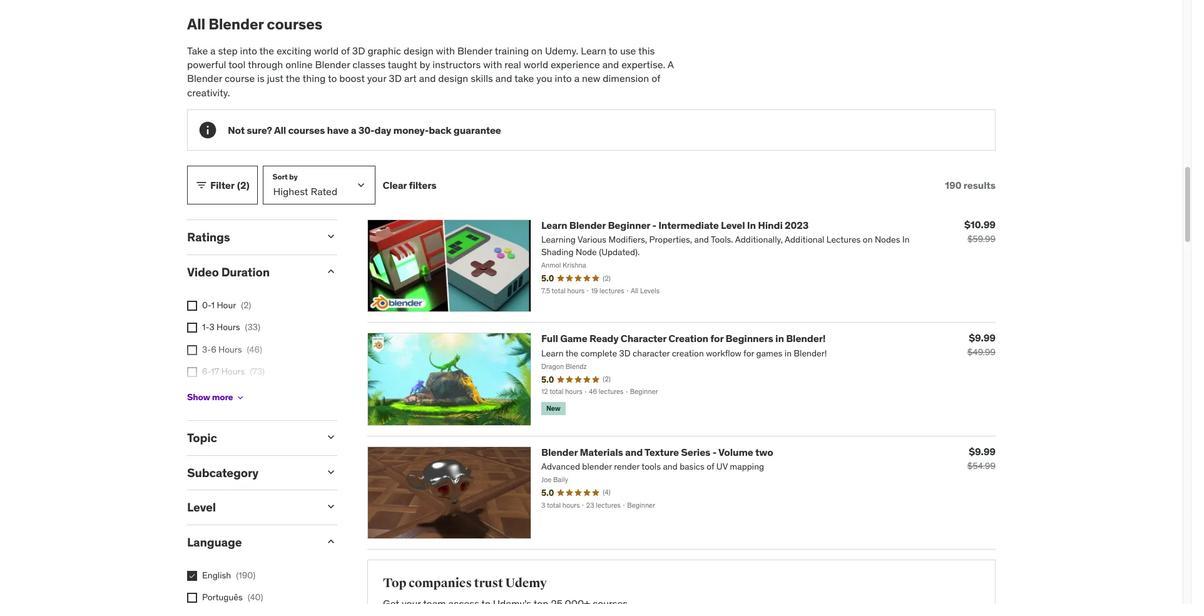 Task type: vqa. For each thing, say whether or not it's contained in the screenshot.
Strategy corresponding to Operations
no



Task type: describe. For each thing, give the bounding box(es) containing it.
not
[[228, 124, 245, 136]]

take a step into the exciting world of 3d graphic design with blender training on udemy. learn to use this powerful tool through online blender classes taught by instructors with real world experience and expertise. a blender course is just the thing to boost your 3d art and design skills and take you into a new dimension of creativity.
[[187, 44, 674, 99]]

0 horizontal spatial level
[[187, 500, 216, 515]]

texture
[[645, 446, 679, 459]]

duration
[[221, 265, 270, 280]]

17+ hours
[[202, 389, 242, 400]]

full game ready character creation for beginners in blender!
[[542, 333, 826, 345]]

190 results status
[[945, 179, 996, 191]]

for
[[711, 333, 724, 345]]

on
[[532, 44, 543, 57]]

udemy
[[506, 576, 547, 592]]

1 horizontal spatial 3d
[[389, 72, 402, 85]]

hours for 1-3 hours
[[217, 322, 240, 333]]

a
[[668, 58, 674, 71]]

0 horizontal spatial design
[[404, 44, 434, 57]]

filter (2)
[[210, 179, 249, 191]]

udemy.
[[545, 44, 579, 57]]

$10.99
[[965, 219, 996, 231]]

blender up 'thing'
[[315, 58, 350, 71]]

creation
[[669, 333, 709, 345]]

blender up step on the left top of page
[[209, 14, 264, 34]]

$9.99 $54.99
[[968, 445, 996, 472]]

blender left materials
[[542, 446, 578, 459]]

video
[[187, 265, 219, 280]]

show
[[187, 392, 210, 403]]

0 horizontal spatial learn
[[542, 219, 568, 232]]

all blender courses
[[187, 14, 322, 34]]

two
[[756, 446, 774, 459]]

english
[[202, 570, 231, 582]]

top
[[383, 576, 407, 592]]

1 vertical spatial (2)
[[241, 300, 251, 311]]

$10.99 $59.99
[[965, 219, 996, 245]]

training
[[495, 44, 529, 57]]

$9.99 for full game ready character creation for beginners in blender!
[[969, 332, 996, 345]]

english (190)
[[202, 570, 256, 582]]

through
[[248, 58, 283, 71]]

1 horizontal spatial to
[[609, 44, 618, 57]]

190 results
[[945, 179, 996, 191]]

clear
[[383, 179, 407, 191]]

sure?
[[247, 124, 272, 136]]

topic
[[187, 431, 217, 446]]

dimension
[[603, 72, 649, 85]]

top companies trust udemy
[[383, 576, 547, 592]]

small image for level
[[325, 501, 337, 514]]

learn blender beginner - intermediate level in hindi 2023
[[542, 219, 809, 232]]

exciting
[[277, 44, 312, 57]]

1 vertical spatial a
[[574, 72, 580, 85]]

beginner
[[608, 219, 650, 232]]

blender materials and texture series - volume two
[[542, 446, 774, 459]]

money-
[[393, 124, 429, 136]]

video duration
[[187, 265, 270, 280]]

hindi
[[758, 219, 783, 232]]

0 vertical spatial a
[[210, 44, 216, 57]]

0 vertical spatial courses
[[267, 14, 322, 34]]

small image for ratings
[[325, 230, 337, 243]]

instructors
[[433, 58, 481, 71]]

just
[[267, 72, 283, 85]]

português (40)
[[202, 593, 263, 604]]

and down by
[[419, 72, 436, 85]]

ratings button
[[187, 230, 315, 245]]

materials
[[580, 446, 623, 459]]

1 horizontal spatial -
[[713, 446, 717, 459]]

step
[[218, 44, 238, 57]]

3-
[[202, 344, 211, 356]]

online
[[286, 58, 313, 71]]

show more
[[187, 392, 233, 403]]

classes
[[353, 58, 386, 71]]

$54.99
[[968, 461, 996, 472]]

$59.99
[[968, 234, 996, 245]]

xsmall image for 1-
[[187, 323, 197, 333]]

taught
[[388, 58, 417, 71]]

1 vertical spatial world
[[524, 58, 549, 71]]

6-17 hours (73)
[[202, 367, 265, 378]]

and left the texture
[[625, 446, 643, 459]]

tool
[[228, 58, 246, 71]]

game
[[560, 333, 588, 345]]

xsmall image for 3-
[[187, 346, 197, 356]]

art
[[404, 72, 417, 85]]

6-
[[202, 367, 211, 378]]

0 vertical spatial all
[[187, 14, 205, 34]]

course
[[225, 72, 255, 85]]

in
[[776, 333, 784, 345]]

and up dimension
[[603, 58, 619, 71]]

new
[[582, 72, 601, 85]]

use
[[620, 44, 636, 57]]

clear filters
[[383, 179, 437, 191]]

skills
[[471, 72, 493, 85]]

blender left beginner
[[570, 219, 606, 232]]

(190)
[[236, 570, 256, 582]]

1 vertical spatial the
[[286, 72, 300, 85]]

0 vertical spatial -
[[653, 219, 657, 232]]

series
[[681, 446, 711, 459]]

companies
[[409, 576, 472, 592]]

0 horizontal spatial the
[[259, 44, 274, 57]]

(73)
[[250, 367, 265, 378]]

xsmall image inside show more button
[[236, 393, 246, 403]]

blender down powerful at the left of page
[[187, 72, 222, 85]]

1-
[[202, 322, 209, 333]]

your
[[367, 72, 387, 85]]

day
[[375, 124, 391, 136]]

small image for topic
[[325, 431, 337, 444]]

trust
[[474, 576, 503, 592]]

in
[[747, 219, 756, 232]]

1 vertical spatial with
[[483, 58, 502, 71]]



Task type: locate. For each thing, give the bounding box(es) containing it.
(2) right filter
[[237, 179, 249, 191]]

1 vertical spatial learn
[[542, 219, 568, 232]]

with up 'instructors'
[[436, 44, 455, 57]]

hours right 6
[[219, 344, 242, 356]]

1 horizontal spatial design
[[438, 72, 468, 85]]

1 vertical spatial 3d
[[389, 72, 402, 85]]

1 horizontal spatial level
[[721, 219, 745, 232]]

small image
[[325, 230, 337, 243], [325, 501, 337, 514], [325, 536, 337, 548]]

1 horizontal spatial the
[[286, 72, 300, 85]]

xsmall image
[[187, 368, 197, 378]]

a down experience
[[574, 72, 580, 85]]

by
[[420, 58, 430, 71]]

thing
[[303, 72, 326, 85]]

$9.99 inside $9.99 $54.99
[[969, 445, 996, 458]]

level button
[[187, 500, 315, 515]]

0 vertical spatial level
[[721, 219, 745, 232]]

beginners
[[726, 333, 774, 345]]

$9.99 up $54.99
[[969, 445, 996, 458]]

topic button
[[187, 431, 315, 446]]

xsmall image left 3-
[[187, 346, 197, 356]]

- right beginner
[[653, 219, 657, 232]]

ready
[[590, 333, 619, 345]]

small image for subcategory
[[325, 466, 337, 479]]

1 vertical spatial $9.99
[[969, 445, 996, 458]]

1 vertical spatial all
[[274, 124, 286, 136]]

1 small image from the top
[[325, 230, 337, 243]]

hours right 3
[[217, 322, 240, 333]]

and
[[603, 58, 619, 71], [419, 72, 436, 85], [496, 72, 512, 85], [625, 446, 643, 459]]

into up tool
[[240, 44, 257, 57]]

(33)
[[245, 322, 260, 333]]

subcategory button
[[187, 465, 315, 480]]

1 horizontal spatial learn
[[581, 44, 607, 57]]

all
[[187, 14, 205, 34], [274, 124, 286, 136]]

1 vertical spatial of
[[652, 72, 661, 85]]

hour
[[217, 300, 236, 311]]

language button
[[187, 535, 315, 550]]

1-3 hours (33)
[[202, 322, 260, 333]]

ratings
[[187, 230, 230, 245]]

not sure? all courses have a 30-day money-back guarantee
[[228, 124, 501, 136]]

world down on
[[524, 58, 549, 71]]

17+
[[202, 389, 216, 400]]

full game ready character creation for beginners in blender! link
[[542, 333, 826, 345]]

0 vertical spatial small image
[[325, 230, 337, 243]]

$9.99
[[969, 332, 996, 345], [969, 445, 996, 458]]

learn inside take a step into the exciting world of 3d graphic design with blender training on udemy. learn to use this powerful tool through online blender classes taught by instructors with real world experience and expertise. a blender course is just the thing to boost your 3d art and design skills and take you into a new dimension of creativity.
[[581, 44, 607, 57]]

0 horizontal spatial all
[[187, 14, 205, 34]]

hours right 17+
[[218, 389, 242, 400]]

hours right 17
[[221, 367, 245, 378]]

back
[[429, 124, 452, 136]]

into
[[240, 44, 257, 57], [555, 72, 572, 85]]

hours for 6-17 hours
[[221, 367, 245, 378]]

0 horizontal spatial to
[[328, 72, 337, 85]]

blender up 'instructors'
[[458, 44, 493, 57]]

$9.99 up $49.99
[[969, 332, 996, 345]]

xsmall image for english
[[187, 572, 197, 582]]

level up language
[[187, 500, 216, 515]]

hours
[[217, 322, 240, 333], [219, 344, 242, 356], [221, 367, 245, 378], [218, 389, 242, 400]]

0 vertical spatial into
[[240, 44, 257, 57]]

of up boost
[[341, 44, 350, 57]]

1 horizontal spatial a
[[351, 124, 357, 136]]

xsmall image for português
[[187, 594, 197, 604]]

the
[[259, 44, 274, 57], [286, 72, 300, 85]]

the up through at left
[[259, 44, 274, 57]]

take
[[515, 72, 534, 85]]

small image for video duration
[[325, 265, 337, 278]]

0-
[[202, 300, 211, 311]]

powerful
[[187, 58, 226, 71]]

0 horizontal spatial 3d
[[352, 44, 365, 57]]

small image
[[195, 179, 208, 192], [325, 265, 337, 278], [325, 431, 337, 444], [325, 466, 337, 479]]

0 horizontal spatial a
[[210, 44, 216, 57]]

xsmall image left 0-
[[187, 301, 197, 311]]

expertise.
[[622, 58, 666, 71]]

video duration button
[[187, 265, 315, 280]]

1 horizontal spatial with
[[483, 58, 502, 71]]

design down 'instructors'
[[438, 72, 468, 85]]

1 horizontal spatial all
[[274, 124, 286, 136]]

results
[[964, 179, 996, 191]]

3
[[209, 322, 214, 333]]

all right the sure?
[[274, 124, 286, 136]]

3 small image from the top
[[325, 536, 337, 548]]

190
[[945, 179, 962, 191]]

0 vertical spatial 3d
[[352, 44, 365, 57]]

3d up classes
[[352, 44, 365, 57]]

2 vertical spatial a
[[351, 124, 357, 136]]

take
[[187, 44, 208, 57]]

you
[[537, 72, 553, 85]]

courses left have
[[288, 124, 325, 136]]

0 horizontal spatial with
[[436, 44, 455, 57]]

(40)
[[248, 593, 263, 604]]

xsmall image for 0-
[[187, 301, 197, 311]]

world up 'thing'
[[314, 44, 339, 57]]

xsmall image left 'português'
[[187, 594, 197, 604]]

$9.99 $49.99
[[968, 332, 996, 358]]

with up skills
[[483, 58, 502, 71]]

learn blender beginner - intermediate level in hindi 2023 link
[[542, 219, 809, 232]]

2 horizontal spatial a
[[574, 72, 580, 85]]

the down online
[[286, 72, 300, 85]]

level left in
[[721, 219, 745, 232]]

is
[[257, 72, 265, 85]]

2 vertical spatial small image
[[325, 536, 337, 548]]

with
[[436, 44, 455, 57], [483, 58, 502, 71]]

$49.99
[[968, 347, 996, 358]]

character
[[621, 333, 667, 345]]

1 $9.99 from the top
[[969, 332, 996, 345]]

boost
[[340, 72, 365, 85]]

hours for 3-6 hours
[[219, 344, 242, 356]]

0 vertical spatial design
[[404, 44, 434, 57]]

1 vertical spatial -
[[713, 446, 717, 459]]

xsmall image right more
[[236, 393, 246, 403]]

design
[[404, 44, 434, 57], [438, 72, 468, 85]]

1 horizontal spatial world
[[524, 58, 549, 71]]

blender materials and texture series - volume two link
[[542, 446, 774, 459]]

1 horizontal spatial of
[[652, 72, 661, 85]]

(2) right hour
[[241, 300, 251, 311]]

language
[[187, 535, 242, 550]]

into down experience
[[555, 72, 572, 85]]

2 $9.99 from the top
[[969, 445, 996, 458]]

intermediate
[[659, 219, 719, 232]]

have
[[327, 124, 349, 136]]

of down expertise.
[[652, 72, 661, 85]]

blender!
[[786, 333, 826, 345]]

1 vertical spatial small image
[[325, 501, 337, 514]]

1 vertical spatial level
[[187, 500, 216, 515]]

of
[[341, 44, 350, 57], [652, 72, 661, 85]]

xsmall image left 1-
[[187, 323, 197, 333]]

small image for language
[[325, 536, 337, 548]]

- right series
[[713, 446, 717, 459]]

1 vertical spatial design
[[438, 72, 468, 85]]

blender
[[209, 14, 264, 34], [458, 44, 493, 57], [315, 58, 350, 71], [187, 72, 222, 85], [570, 219, 606, 232], [542, 446, 578, 459]]

30-
[[359, 124, 375, 136]]

0-1 hour (2)
[[202, 300, 251, 311]]

(2)
[[237, 179, 249, 191], [241, 300, 251, 311]]

xsmall image
[[187, 301, 197, 311], [187, 323, 197, 333], [187, 346, 197, 356], [236, 393, 246, 403], [187, 572, 197, 582], [187, 594, 197, 604]]

to
[[609, 44, 618, 57], [328, 72, 337, 85]]

0 vertical spatial the
[[259, 44, 274, 57]]

to right 'thing'
[[328, 72, 337, 85]]

0 vertical spatial of
[[341, 44, 350, 57]]

0 horizontal spatial -
[[653, 219, 657, 232]]

courses
[[267, 14, 322, 34], [288, 124, 325, 136]]

and down real
[[496, 72, 512, 85]]

0 vertical spatial learn
[[581, 44, 607, 57]]

level
[[721, 219, 745, 232], [187, 500, 216, 515]]

design up by
[[404, 44, 434, 57]]

1 horizontal spatial into
[[555, 72, 572, 85]]

0 vertical spatial world
[[314, 44, 339, 57]]

3d left art
[[389, 72, 402, 85]]

xsmall image left english
[[187, 572, 197, 582]]

1 vertical spatial courses
[[288, 124, 325, 136]]

$9.99 inside $9.99 $49.99
[[969, 332, 996, 345]]

a left step on the left top of page
[[210, 44, 216, 57]]

$9.99 for blender materials and texture series - volume two
[[969, 445, 996, 458]]

experience
[[551, 58, 600, 71]]

-
[[653, 219, 657, 232], [713, 446, 717, 459]]

a left 30-
[[351, 124, 357, 136]]

0 horizontal spatial of
[[341, 44, 350, 57]]

1 vertical spatial to
[[328, 72, 337, 85]]

all up the take
[[187, 14, 205, 34]]

0 horizontal spatial into
[[240, 44, 257, 57]]

filters
[[409, 179, 437, 191]]

0 vertical spatial $9.99
[[969, 332, 996, 345]]

0 vertical spatial to
[[609, 44, 618, 57]]

full
[[542, 333, 558, 345]]

0 vertical spatial (2)
[[237, 179, 249, 191]]

graphic
[[368, 44, 401, 57]]

courses up exciting
[[267, 14, 322, 34]]

2 small image from the top
[[325, 501, 337, 514]]

1 vertical spatial into
[[555, 72, 572, 85]]

17
[[211, 367, 219, 378]]

0 vertical spatial with
[[436, 44, 455, 57]]

to left use
[[609, 44, 618, 57]]

0 horizontal spatial world
[[314, 44, 339, 57]]



